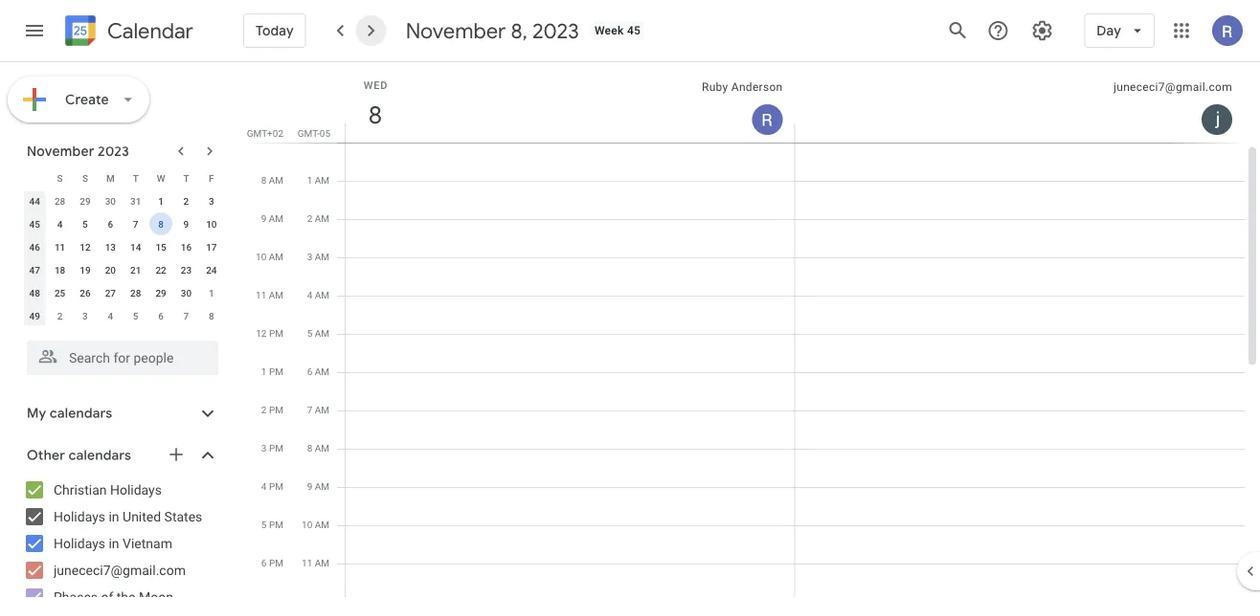 Task type: locate. For each thing, give the bounding box(es) containing it.
2 horizontal spatial 10
[[302, 520, 312, 531]]

11 element
[[48, 236, 71, 259]]

4 pm from the top
[[269, 443, 283, 454]]

junececi7@gmail.com column header
[[794, 62, 1245, 143]]

t right the "w"
[[183, 172, 189, 184]]

pm for 1 pm
[[269, 366, 283, 378]]

0 vertical spatial november
[[406, 17, 506, 44]]

t up "31"
[[133, 172, 139, 184]]

am
[[269, 175, 283, 186], [315, 175, 329, 186], [269, 213, 283, 225], [315, 213, 329, 225], [269, 251, 283, 263], [315, 251, 329, 263], [269, 290, 283, 301], [315, 290, 329, 301], [315, 328, 329, 339], [315, 366, 329, 378], [315, 405, 329, 416], [315, 443, 329, 454], [315, 481, 329, 493], [315, 520, 329, 531], [315, 558, 329, 569]]

0 vertical spatial 10 am
[[256, 251, 283, 263]]

11 am up the 12 pm on the bottom of the page
[[256, 290, 283, 301]]

45 up 46
[[29, 218, 40, 230]]

5 pm from the top
[[269, 481, 283, 493]]

3
[[209, 195, 214, 207], [307, 251, 312, 263], [82, 310, 88, 322], [261, 443, 267, 454]]

2 s from the left
[[82, 172, 88, 184]]

1 vertical spatial in
[[109, 536, 119, 552]]

add other calendars image
[[167, 445, 186, 464]]

gmt-
[[298, 127, 320, 139]]

pm up 5 pm at the left of page
[[269, 481, 283, 493]]

7 for 7 am
[[307, 405, 312, 416]]

8,
[[511, 17, 528, 44]]

pm down 1 pm
[[269, 405, 283, 416]]

december 2 element
[[48, 305, 71, 328]]

create button
[[8, 77, 149, 123]]

1 vertical spatial 28
[[130, 287, 141, 299]]

16 element
[[175, 236, 198, 259]]

0 vertical spatial 30
[[105, 195, 116, 207]]

row group
[[22, 190, 224, 328]]

pm down 5 pm at the left of page
[[269, 558, 283, 569]]

pm up 1 pm
[[269, 328, 283, 339]]

11
[[54, 241, 65, 253], [256, 290, 266, 301], [302, 558, 312, 569]]

28 down 21
[[130, 287, 141, 299]]

11 up the 12 pm on the bottom of the page
[[256, 290, 266, 301]]

1 in from the top
[[109, 509, 119, 525]]

pm for 2 pm
[[269, 405, 283, 416]]

3 down 2 pm
[[261, 443, 267, 454]]

in up holidays in vietnam
[[109, 509, 119, 525]]

8 am
[[261, 175, 283, 186], [307, 443, 329, 454]]

december 3 element
[[74, 305, 97, 328]]

row containing 44
[[22, 190, 224, 213]]

4 up 5 pm at the left of page
[[261, 481, 267, 493]]

23
[[181, 264, 192, 276]]

12 element
[[74, 236, 97, 259]]

19 element
[[74, 259, 97, 282]]

f
[[209, 172, 214, 184]]

25
[[54, 287, 65, 299]]

0 vertical spatial 7
[[133, 218, 138, 230]]

12 up 19
[[80, 241, 91, 253]]

3 for 3 pm
[[261, 443, 267, 454]]

am left 3 am
[[269, 251, 283, 263]]

18
[[54, 264, 65, 276]]

0 horizontal spatial 11
[[54, 241, 65, 253]]

7 inside "8" grid
[[307, 405, 312, 416]]

6 down 5 pm at the left of page
[[261, 558, 267, 569]]

1 horizontal spatial 45
[[627, 24, 641, 37]]

9
[[261, 213, 266, 225], [183, 218, 189, 230], [307, 481, 312, 493]]

1 horizontal spatial 10 am
[[302, 520, 329, 531]]

1 horizontal spatial 29
[[155, 287, 166, 299]]

8 right 3 pm
[[307, 443, 312, 454]]

calendars
[[50, 405, 112, 422], [69, 447, 131, 464]]

12
[[80, 241, 91, 253], [256, 328, 267, 339]]

create
[[65, 91, 109, 108]]

junececi7@gmail.com down day dropdown button
[[1114, 80, 1232, 94]]

2 down 1 am
[[307, 213, 312, 225]]

10 am right 5 pm at the left of page
[[302, 520, 329, 531]]

10 right 17 element
[[256, 251, 266, 263]]

s
[[57, 172, 63, 184], [82, 172, 88, 184]]

4 down 3 am
[[307, 290, 312, 301]]

3 pm
[[261, 443, 283, 454]]

3 up 4 am at the left of the page
[[307, 251, 312, 263]]

0 vertical spatial 9 am
[[261, 213, 283, 225]]

october 30 element
[[99, 190, 122, 213]]

0 vertical spatial 10
[[206, 218, 217, 230]]

0 horizontal spatial november
[[27, 143, 94, 160]]

30 down m
[[105, 195, 116, 207]]

0 vertical spatial junececi7@gmail.com
[[1114, 80, 1232, 94]]

13
[[105, 241, 116, 253]]

9 up 16 element
[[183, 218, 189, 230]]

7
[[133, 218, 138, 230], [183, 310, 189, 322], [307, 405, 312, 416]]

2023 up m
[[98, 143, 129, 160]]

9 right 4 pm
[[307, 481, 312, 493]]

2 down 1 pm
[[261, 405, 267, 416]]

calendars inside "dropdown button"
[[50, 405, 112, 422]]

8 grid
[[245, 62, 1260, 599]]

wed
[[364, 79, 388, 91]]

junececi7@gmail.com inside "column header"
[[1114, 80, 1232, 94]]

9 right 10 element at the top of page
[[261, 213, 266, 225]]

4 row from the top
[[22, 236, 224, 259]]

calendars up christian holidays
[[69, 447, 131, 464]]

5 up 6 pm
[[261, 520, 267, 531]]

12 pm
[[256, 328, 283, 339]]

november left the 8,
[[406, 17, 506, 44]]

0 horizontal spatial s
[[57, 172, 63, 184]]

gmt-05
[[298, 127, 330, 139]]

5 for 5 pm
[[261, 520, 267, 531]]

10 up 17 at the top of page
[[206, 218, 217, 230]]

1 vertical spatial 30
[[181, 287, 192, 299]]

0 horizontal spatial 30
[[105, 195, 116, 207]]

pm up 2 pm
[[269, 366, 283, 378]]

1 horizontal spatial s
[[82, 172, 88, 184]]

0 horizontal spatial 28
[[54, 195, 65, 207]]

1 for december 1 element
[[209, 287, 214, 299]]

november 2023 grid
[[18, 167, 224, 328]]

3 row from the top
[[22, 213, 224, 236]]

1 vertical spatial junececi7@gmail.com
[[54, 563, 186, 578]]

other calendars
[[27, 447, 131, 464]]

48
[[29, 287, 40, 299]]

junececi7@gmail.com
[[1114, 80, 1232, 94], [54, 563, 186, 578]]

0 horizontal spatial 8 am
[[261, 175, 283, 186]]

2 horizontal spatial 7
[[307, 405, 312, 416]]

10 right 5 pm at the left of page
[[302, 520, 312, 531]]

1 horizontal spatial 11 am
[[302, 558, 329, 569]]

junececi7@gmail.com down holidays in vietnam
[[54, 563, 186, 578]]

10 am left 3 am
[[256, 251, 283, 263]]

27
[[105, 287, 116, 299]]

5 row from the top
[[22, 259, 224, 282]]

20 element
[[99, 259, 122, 282]]

december 7 element
[[175, 305, 198, 328]]

10
[[206, 218, 217, 230], [256, 251, 266, 263], [302, 520, 312, 531]]

6 for december 6 'element'
[[158, 310, 164, 322]]

5 down 28 element
[[133, 310, 138, 322]]

1 horizontal spatial 10
[[256, 251, 266, 263]]

1 horizontal spatial junececi7@gmail.com
[[1114, 80, 1232, 94]]

6 down october 30 element
[[108, 218, 113, 230]]

4 for 4 am
[[307, 290, 312, 301]]

holidays in united states
[[54, 509, 202, 525]]

0 horizontal spatial 9
[[183, 218, 189, 230]]

1 vertical spatial 7
[[183, 310, 189, 322]]

0 horizontal spatial 2023
[[98, 143, 129, 160]]

2 t from the left
[[183, 172, 189, 184]]

2 vertical spatial 7
[[307, 405, 312, 416]]

9 am right 4 pm
[[307, 481, 329, 493]]

0 vertical spatial in
[[109, 509, 119, 525]]

2 am
[[307, 213, 329, 225]]

7 pm from the top
[[269, 558, 283, 569]]

0 horizontal spatial 29
[[80, 195, 91, 207]]

0 vertical spatial 45
[[627, 24, 641, 37]]

1 pm from the top
[[269, 328, 283, 339]]

holidays
[[110, 482, 162, 498], [54, 509, 105, 525], [54, 536, 105, 552]]

5
[[82, 218, 88, 230], [133, 310, 138, 322], [307, 328, 312, 339], [261, 520, 267, 531]]

8 am down 7 am
[[307, 443, 329, 454]]

1 horizontal spatial 9 am
[[307, 481, 329, 493]]

29 down 22
[[155, 287, 166, 299]]

pm
[[269, 328, 283, 339], [269, 366, 283, 378], [269, 405, 283, 416], [269, 443, 283, 454], [269, 481, 283, 493], [269, 520, 283, 531], [269, 558, 283, 569]]

11 am right 6 pm
[[302, 558, 329, 569]]

45
[[627, 24, 641, 37], [29, 218, 40, 230]]

8 up 15 element at the left
[[158, 218, 164, 230]]

2 in from the top
[[109, 536, 119, 552]]

21 element
[[124, 259, 147, 282]]

4
[[57, 218, 63, 230], [307, 290, 312, 301], [108, 310, 113, 322], [261, 481, 267, 493]]

2
[[183, 195, 189, 207], [307, 213, 312, 225], [57, 310, 63, 322], [261, 405, 267, 416]]

pm for 6 pm
[[269, 558, 283, 569]]

6 row from the top
[[22, 282, 224, 305]]

6 pm from the top
[[269, 520, 283, 531]]

2023 right the 8,
[[532, 17, 579, 44]]

in
[[109, 509, 119, 525], [109, 536, 119, 552]]

3 pm from the top
[[269, 405, 283, 416]]

12 inside "8" grid
[[256, 328, 267, 339]]

am down 1 am
[[315, 213, 329, 225]]

october 29 element
[[74, 190, 97, 213]]

28 inside 28 element
[[130, 287, 141, 299]]

november up october 28 element
[[27, 143, 94, 160]]

october 28 element
[[48, 190, 71, 213]]

november
[[406, 17, 506, 44], [27, 143, 94, 160]]

other calendars list
[[4, 475, 237, 599]]

november 2023
[[27, 143, 129, 160]]

pm for 3 pm
[[269, 443, 283, 454]]

pm up 4 pm
[[269, 443, 283, 454]]

45 right 'week'
[[627, 24, 641, 37]]

4 down 27 element
[[108, 310, 113, 322]]

6 for 6 pm
[[261, 558, 267, 569]]

17
[[206, 241, 217, 253]]

8 am left 1 am
[[261, 175, 283, 186]]

12 inside november 2023 grid
[[80, 241, 91, 253]]

1 horizontal spatial 7
[[183, 310, 189, 322]]

in down holidays in united states
[[109, 536, 119, 552]]

0 vertical spatial 29
[[80, 195, 91, 207]]

calendar element
[[61, 11, 193, 54]]

1 vertical spatial 10
[[256, 251, 266, 263]]

10 am
[[256, 251, 283, 263], [302, 520, 329, 531]]

1 vertical spatial calendars
[[69, 447, 131, 464]]

2 pm from the top
[[269, 366, 283, 378]]

1 horizontal spatial 28
[[130, 287, 141, 299]]

1 horizontal spatial 2023
[[532, 17, 579, 44]]

1 vertical spatial november
[[27, 143, 94, 160]]

28 right 44
[[54, 195, 65, 207]]

1 horizontal spatial t
[[183, 172, 189, 184]]

3 down the 26 element
[[82, 310, 88, 322]]

1 vertical spatial 45
[[29, 218, 40, 230]]

2 vertical spatial holidays
[[54, 536, 105, 552]]

1 horizontal spatial november
[[406, 17, 506, 44]]

1 horizontal spatial 30
[[181, 287, 192, 299]]

t
[[133, 172, 139, 184], [183, 172, 189, 184]]

2 row from the top
[[22, 190, 224, 213]]

0 vertical spatial 2023
[[532, 17, 579, 44]]

16
[[181, 241, 192, 253]]

row
[[22, 167, 224, 190], [22, 190, 224, 213], [22, 213, 224, 236], [22, 236, 224, 259], [22, 259, 224, 282], [22, 282, 224, 305], [22, 305, 224, 328]]

0 horizontal spatial 12
[[80, 241, 91, 253]]

s up the october 29 element
[[82, 172, 88, 184]]

am down 6 am
[[315, 405, 329, 416]]

week
[[595, 24, 624, 37]]

29
[[80, 195, 91, 207], [155, 287, 166, 299]]

1
[[307, 175, 312, 186], [158, 195, 164, 207], [209, 287, 214, 299], [261, 366, 267, 378]]

december 8 element
[[200, 305, 223, 328]]

1 vertical spatial 10 am
[[302, 520, 329, 531]]

m
[[106, 172, 115, 184]]

1 vertical spatial 2023
[[98, 143, 129, 160]]

5 up 6 am
[[307, 328, 312, 339]]

1 vertical spatial 8 am
[[307, 443, 329, 454]]

8 inside cell
[[158, 218, 164, 230]]

am left 1 am
[[269, 175, 283, 186]]

december 1 element
[[200, 282, 223, 305]]

am right 4 pm
[[315, 481, 329, 493]]

day button
[[1084, 8, 1155, 54]]

main drawer image
[[23, 19, 46, 42]]

6 down 29 element on the left
[[158, 310, 164, 322]]

0 vertical spatial 11 am
[[256, 290, 283, 301]]

11 up 18
[[54, 241, 65, 253]]

7 down 30 element on the left
[[183, 310, 189, 322]]

am right 5 pm at the left of page
[[315, 520, 329, 531]]

1 up 'december 8' element
[[209, 287, 214, 299]]

2 down 25 element
[[57, 310, 63, 322]]

0 vertical spatial 11
[[54, 241, 65, 253]]

7 right 2 pm
[[307, 405, 312, 416]]

12 for 12 pm
[[256, 328, 267, 339]]

calendars up the "other calendars"
[[50, 405, 112, 422]]

1 vertical spatial 11
[[256, 290, 266, 301]]

holidays for united
[[54, 509, 105, 525]]

junececi7@gmail.com inside other calendars list
[[54, 563, 186, 578]]

30 down 23
[[181, 287, 192, 299]]

4 am
[[307, 290, 329, 301]]

46
[[29, 241, 40, 253]]

0 vertical spatial 12
[[80, 241, 91, 253]]

15
[[155, 241, 166, 253]]

1 down the 12 pm on the bottom of the page
[[261, 366, 267, 378]]

holidays in vietnam
[[54, 536, 172, 552]]

0 vertical spatial calendars
[[50, 405, 112, 422]]

1 up 2 am
[[307, 175, 312, 186]]

wednesday, november 8 element
[[353, 93, 397, 137]]

1 am
[[307, 175, 329, 186]]

calendars for other calendars
[[69, 447, 131, 464]]

1 horizontal spatial 12
[[256, 328, 267, 339]]

29 for the october 29 element
[[80, 195, 91, 207]]

settings menu image
[[1031, 19, 1054, 42]]

9 am
[[261, 213, 283, 225], [307, 481, 329, 493]]

8
[[367, 99, 381, 131], [261, 175, 266, 186], [158, 218, 164, 230], [209, 310, 214, 322], [307, 443, 312, 454]]

0 horizontal spatial junececi7@gmail.com
[[54, 563, 186, 578]]

4 pm
[[261, 481, 283, 493]]

11 am
[[256, 290, 283, 301], [302, 558, 329, 569]]

1 vertical spatial holidays
[[54, 509, 105, 525]]

row group inside november 2023 grid
[[22, 190, 224, 328]]

6 right 1 pm
[[307, 366, 312, 378]]

7 row from the top
[[22, 305, 224, 328]]

1 vertical spatial 9 am
[[307, 481, 329, 493]]

26 element
[[74, 282, 97, 305]]

47
[[29, 264, 40, 276]]

28 for 28 element
[[130, 287, 141, 299]]

28
[[54, 195, 65, 207], [130, 287, 141, 299]]

5 down the october 29 element
[[82, 218, 88, 230]]

today button
[[243, 8, 306, 54]]

w
[[157, 172, 165, 184]]

1 horizontal spatial 11
[[256, 290, 266, 301]]

my calendars
[[27, 405, 112, 422]]

holidays for vietnam
[[54, 536, 105, 552]]

christian
[[54, 482, 107, 498]]

28 inside october 28 element
[[54, 195, 65, 207]]

29 right october 28 element
[[80, 195, 91, 207]]

1 row from the top
[[22, 167, 224, 190]]

None search field
[[0, 333, 237, 375]]

11 right 6 pm
[[302, 558, 312, 569]]

6
[[108, 218, 113, 230], [158, 310, 164, 322], [307, 366, 312, 378], [261, 558, 267, 569]]

1 horizontal spatial 9
[[261, 213, 266, 225]]

1 s from the left
[[57, 172, 63, 184]]

0 horizontal spatial 45
[[29, 218, 40, 230]]

30 for 30 element on the left
[[181, 287, 192, 299]]

9 am left 2 am
[[261, 213, 283, 225]]

6 inside 'element'
[[158, 310, 164, 322]]

2023
[[532, 17, 579, 44], [98, 143, 129, 160]]

45 inside november 2023 grid
[[29, 218, 40, 230]]

8 column header
[[345, 62, 795, 143]]

0 vertical spatial 28
[[54, 195, 65, 207]]

2 vertical spatial 11
[[302, 558, 312, 569]]

0 horizontal spatial 10
[[206, 218, 217, 230]]

28 element
[[124, 282, 147, 305]]

s up october 28 element
[[57, 172, 63, 184]]

pm up 6 pm
[[269, 520, 283, 531]]

49
[[29, 310, 40, 322]]

december 5 element
[[124, 305, 147, 328]]

7 am
[[307, 405, 329, 416]]

1 vertical spatial 29
[[155, 287, 166, 299]]

2 pm
[[261, 405, 283, 416]]

8 down wed
[[367, 99, 381, 131]]

calendars inside dropdown button
[[69, 447, 131, 464]]

0 horizontal spatial t
[[133, 172, 139, 184]]

christian holidays
[[54, 482, 162, 498]]

row containing 48
[[22, 282, 224, 305]]

12 up 1 pm
[[256, 328, 267, 339]]

30
[[105, 195, 116, 207], [181, 287, 192, 299]]

row group containing 44
[[22, 190, 224, 328]]

7 up 14 element
[[133, 218, 138, 230]]

1 vertical spatial 12
[[256, 328, 267, 339]]



Task type: describe. For each thing, give the bounding box(es) containing it.
1 horizontal spatial 8 am
[[307, 443, 329, 454]]

6 for 6 am
[[307, 366, 312, 378]]

states
[[164, 509, 202, 525]]

vietnam
[[123, 536, 172, 552]]

4 for 4 pm
[[261, 481, 267, 493]]

17 element
[[200, 236, 223, 259]]

29 for 29 element on the left
[[155, 287, 166, 299]]

am left 2 am
[[269, 213, 283, 225]]

october 31 element
[[124, 190, 147, 213]]

november 8, 2023
[[406, 17, 579, 44]]

0 horizontal spatial 7
[[133, 218, 138, 230]]

22
[[155, 264, 166, 276]]

6 pm
[[261, 558, 283, 569]]

0 horizontal spatial 10 am
[[256, 251, 283, 263]]

row containing s
[[22, 167, 224, 190]]

row containing 46
[[22, 236, 224, 259]]

14
[[130, 241, 141, 253]]

2 horizontal spatial 9
[[307, 481, 312, 493]]

am down 3 am
[[315, 290, 329, 301]]

30 element
[[175, 282, 198, 305]]

december 4 element
[[99, 305, 122, 328]]

pm for 12 pm
[[269, 328, 283, 339]]

24 element
[[200, 259, 223, 282]]

8 inside wed 8
[[367, 99, 381, 131]]

6 am
[[307, 366, 329, 378]]

21
[[130, 264, 141, 276]]

calendars for my calendars
[[50, 405, 112, 422]]

in for vietnam
[[109, 536, 119, 552]]

row containing 49
[[22, 305, 224, 328]]

other
[[27, 447, 65, 464]]

27 element
[[99, 282, 122, 305]]

7 for december 7 element
[[183, 310, 189, 322]]

13 element
[[99, 236, 122, 259]]

am up 2 am
[[315, 175, 329, 186]]

25 element
[[48, 282, 71, 305]]

28 for october 28 element
[[54, 195, 65, 207]]

row containing 45
[[22, 213, 224, 236]]

8 down december 1 element
[[209, 310, 214, 322]]

calendar heading
[[103, 18, 193, 45]]

31
[[130, 195, 141, 207]]

week 45
[[595, 24, 641, 37]]

18 element
[[48, 259, 71, 282]]

gmt+02
[[247, 127, 283, 139]]

my calendars button
[[4, 398, 237, 429]]

0 vertical spatial holidays
[[110, 482, 162, 498]]

am up 4 am at the left of the page
[[315, 251, 329, 263]]

20
[[105, 264, 116, 276]]

12 for 12
[[80, 241, 91, 253]]

22 element
[[149, 259, 172, 282]]

5 pm
[[261, 520, 283, 531]]

23 element
[[175, 259, 198, 282]]

december 6 element
[[149, 305, 172, 328]]

1 t from the left
[[133, 172, 139, 184]]

0 horizontal spatial 11 am
[[256, 290, 283, 301]]

05
[[320, 127, 330, 139]]

pm for 4 pm
[[269, 481, 283, 493]]

ruby
[[702, 80, 728, 94]]

united
[[123, 509, 161, 525]]

4 for december 4 element
[[108, 310, 113, 322]]

5 am
[[307, 328, 329, 339]]

my
[[27, 405, 46, 422]]

30 for october 30 element
[[105, 195, 116, 207]]

2 horizontal spatial 11
[[302, 558, 312, 569]]

am down 7 am
[[315, 443, 329, 454]]

10 inside row group
[[206, 218, 217, 230]]

wed 8
[[364, 79, 388, 131]]

3 up 10 element at the top of page
[[209, 195, 214, 207]]

0 horizontal spatial 9 am
[[261, 213, 283, 225]]

am up 6 am
[[315, 328, 329, 339]]

am right 6 pm
[[315, 558, 329, 569]]

in for united
[[109, 509, 119, 525]]

1 for 1 pm
[[261, 366, 267, 378]]

2 vertical spatial 10
[[302, 520, 312, 531]]

anderson
[[731, 80, 783, 94]]

11 inside 11 element
[[54, 241, 65, 253]]

19
[[80, 264, 91, 276]]

10 element
[[200, 213, 223, 236]]

0 vertical spatial 8 am
[[261, 175, 283, 186]]

8 cell
[[148, 213, 174, 236]]

Search for people text field
[[38, 341, 207, 375]]

day
[[1097, 22, 1121, 39]]

calendar
[[107, 18, 193, 45]]

5 for 5 am
[[307, 328, 312, 339]]

other calendars button
[[4, 441, 237, 471]]

3 for 3 am
[[307, 251, 312, 263]]

row containing 47
[[22, 259, 224, 282]]

1 for 1 am
[[307, 175, 312, 186]]

29 element
[[149, 282, 172, 305]]

1 vertical spatial 11 am
[[302, 558, 329, 569]]

1 pm
[[261, 366, 283, 378]]

3 for december 3 element
[[82, 310, 88, 322]]

8 down gmt+02
[[261, 175, 266, 186]]

november for november 2023
[[27, 143, 94, 160]]

today
[[256, 22, 294, 39]]

pm for 5 pm
[[269, 520, 283, 531]]

2 for 2 pm
[[261, 405, 267, 416]]

4 up 11 element
[[57, 218, 63, 230]]

2 for 2 am
[[307, 213, 312, 225]]

1 up 8 cell
[[158, 195, 164, 207]]

24
[[206, 264, 217, 276]]

14 element
[[124, 236, 147, 259]]

2 for "december 2" element
[[57, 310, 63, 322]]

9 inside row group
[[183, 218, 189, 230]]

26
[[80, 287, 91, 299]]

15 element
[[149, 236, 172, 259]]

3 am
[[307, 251, 329, 263]]

2 up 16 element
[[183, 195, 189, 207]]

november for november 8, 2023
[[406, 17, 506, 44]]

am up 7 am
[[315, 366, 329, 378]]

44
[[29, 195, 40, 207]]

ruby anderson
[[702, 80, 783, 94]]

5 for december 5 element
[[133, 310, 138, 322]]

am up the 12 pm on the bottom of the page
[[269, 290, 283, 301]]



Task type: vqa. For each thing, say whether or not it's contained in the screenshot.
middle the december
no



